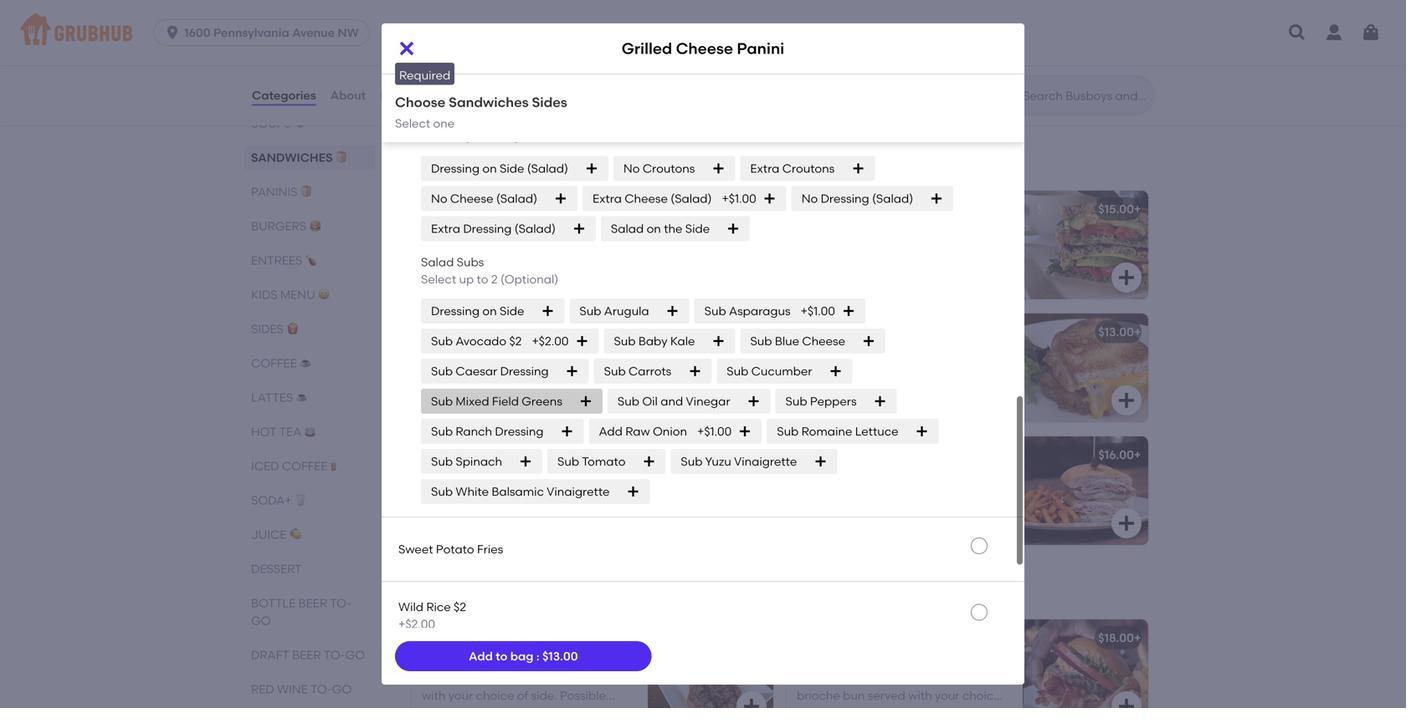 Task type: vqa. For each thing, say whether or not it's contained in the screenshot.
ensure
no



Task type: locate. For each thing, give the bounding box(es) containing it.
0 horizontal spatial sandwich
[[487, 19, 544, 33]]

salad down tempeh,
[[421, 255, 454, 270]]

about
[[330, 88, 366, 102]]

provolone,
[[897, 352, 957, 367]]

beer
[[298, 597, 327, 611], [292, 649, 321, 663]]

select inside caesar salad mods select up to 3 (optional)
[[421, 130, 456, 144]]

$16.00 for chicken panini
[[723, 448, 759, 463]]

1 horizontal spatial paninis
[[408, 152, 484, 173]]

cheese, inside cheddar cheese, provolone, rustic bread.    possible allergies: dairy, gluten.
[[851, 352, 894, 367]]

sandwich up fed, at the right
[[879, 19, 935, 33]]

0 vertical spatial go
[[251, 614, 271, 629]]

🍞 right sandwiches
[[335, 151, 347, 165]]

0 horizontal spatial side.
[[531, 689, 557, 704]]

sub left arugula in the left of the page
[[579, 304, 601, 318]]

sub down dressing on side
[[431, 334, 453, 349]]

ground inside brisket ground beef patty, bacon, cheddar, lettuce, tomato, onion, brioche bun served with your choice of side.    possible allergies: dai
[[837, 655, 878, 670]]

ground
[[462, 655, 503, 670], [837, 655, 878, 670]]

+$2.00 right vegetable
[[532, 334, 569, 349]]

+$2.00 down wild
[[398, 618, 435, 632]]

salad for salad subs select up to 2 (optional)
[[421, 255, 454, 270]]

no for no dressing (salad)
[[802, 192, 818, 206]]

cubano panini image
[[1023, 437, 1148, 546]]

friendly.
[[493, 94, 539, 108]]

served inside brisket ground beef patty, bacon, cheddar, lettuce, tomato, onion, brioche bun served with your choice of side.    possible allergies: dai
[[868, 689, 905, 704]]

2 up from the top
[[459, 272, 474, 287]]

1 beef from the left
[[506, 655, 532, 670]]

dill down buttermilk, on the right of the page
[[890, 77, 907, 91]]

beef left bacon, at the bottom of page
[[881, 655, 907, 670]]

1 vertical spatial of
[[797, 706, 808, 709]]

brisket for brisket ground beef patty, lettuce, tomato, onion, brioche bun served with your choice of side.    possible allergies: onion, tomato, gluten.
[[422, 655, 459, 670]]

brisket inside brisket ground beef patty, lettuce, tomato, onion, brioche bun served with your choice of side.    possible allergies: onion, tomato, gluten.
[[422, 655, 459, 670]]

best seller
[[807, 308, 858, 320]]

sub left ranch
[[431, 425, 453, 439]]

0 vertical spatial $13.00
[[1098, 325, 1134, 340]]

lettuce, inside brisket ground beef patty, lettuce, tomato, onion, brioche bun served with your choice of side.    possible allergies: onion, tomato, gluten.
[[570, 655, 613, 670]]

1 vertical spatial ☕️
[[296, 391, 308, 405]]

1 vertical spatial (optional)
[[500, 272, 558, 287]]

dill inside cage-free, veg-fed, halal fried chicken, buttermilk, shredded lettuce, tomato, dill pickle aioli, brioche bun.    possible allergies: dairy, gluten.
[[890, 77, 907, 91]]

beef inside brisket ground beef patty, bacon, cheddar, lettuce, tomato, onion, brioche bun served with your choice of side.    possible allergies: dai
[[881, 655, 907, 670]]

1 up from the top
[[459, 130, 474, 144]]

paninis down sandwiches
[[251, 185, 297, 199]]

bun. up the free
[[468, 77, 493, 91]]

sub caesar dressing
[[431, 364, 549, 379]]

dressing up harissa,
[[463, 222, 512, 236]]

up
[[459, 130, 474, 144], [459, 272, 474, 287]]

choice
[[476, 689, 514, 704], [962, 689, 1001, 704]]

1 with from the left
[[422, 689, 446, 704]]

crab for crab cake sandwich
[[422, 19, 451, 33]]

0 horizontal spatial cheese,
[[851, 352, 894, 367]]

0 vertical spatial 🍔
[[309, 219, 321, 234]]

patty,
[[535, 655, 568, 670], [910, 655, 943, 670]]

sub left 'carrots'
[[604, 364, 626, 379]]

onion, up side), at the top left of the page
[[581, 43, 616, 57]]

1 horizontal spatial with
[[908, 689, 932, 704]]

onion, inside brisket ground beef patty, lettuce, tomato, onion, brioche bun served with your choice of side.    possible allergies: onion, tomato, gluten.
[[470, 672, 505, 687]]

1 vertical spatial grilled
[[797, 329, 835, 343]]

+$2.00 inside wild rice $2 +$2.00
[[398, 618, 435, 632]]

1600 pennsylvania avenue nw button
[[153, 19, 377, 46]]

brioche
[[422, 77, 465, 91], [797, 94, 840, 108], [507, 672, 551, 687], [797, 689, 840, 704]]

1 horizontal spatial $2
[[509, 334, 522, 349]]

0 horizontal spatial brisket
[[422, 655, 459, 670]]

beef left :
[[506, 655, 532, 670]]

1 vertical spatial add
[[469, 650, 493, 664]]

+$1.00 for sub asparagus
[[801, 304, 835, 318]]

sub tomato
[[557, 455, 626, 469]]

onion, inside brisket ground beef patty, bacon, cheddar, lettuce, tomato, onion, brioche bun served with your choice of side.    possible allergies: dai
[[944, 672, 979, 687]]

crab cake, lettuce, tomato, onion, old bay tartar sauce (on side), brioche bun. crab cake is not gluten-free friendly.     possible allergies: gluten, seafood, dairy.
[[422, 43, 616, 125]]

bread. inside 'pulled pork, ham, swiss cheese, dill pickles, dijonnaise, ciabatta bread.'
[[958, 489, 995, 503]]

$16.00 for cubano panini
[[1098, 448, 1134, 463]]

0 horizontal spatial your
[[448, 689, 473, 704]]

patty, for tomato,
[[910, 655, 943, 670]]

0 horizontal spatial $16.00 +
[[723, 448, 766, 463]]

brisket for brisket ground beef patty, bacon, cheddar, lettuce, tomato, onion, brioche bun served with your choice of side.    possible allergies: dai
[[797, 655, 834, 670]]

sandwich up sauce
[[487, 19, 544, 33]]

paninis 🍞 down sandwiches
[[251, 185, 312, 199]]

allergies:
[[919, 94, 971, 108], [422, 111, 473, 125], [422, 277, 473, 291], [886, 369, 937, 384], [422, 706, 473, 709], [888, 706, 940, 709]]

possible up 'peppers'
[[837, 369, 883, 384]]

+ for the tempeh panini image
[[759, 202, 766, 217]]

served
[[578, 672, 616, 687], [868, 689, 905, 704]]

1 horizontal spatial burgers 🍔
[[408, 581, 517, 602]]

sub cucumber
[[727, 364, 812, 379]]

patty, right the bag
[[535, 655, 568, 670]]

arugula
[[604, 304, 649, 318]]

+$1.00 down the 'extra croutons'
[[722, 192, 756, 206]]

cheese down $21.00
[[676, 39, 733, 58]]

vegan
[[422, 243, 457, 257]]

svg image
[[164, 24, 181, 41], [1116, 85, 1137, 105], [585, 162, 598, 175], [851, 162, 865, 175], [554, 192, 567, 206], [930, 192, 943, 206], [572, 222, 586, 236], [1116, 268, 1137, 288], [541, 305, 554, 318], [575, 335, 589, 348], [712, 335, 725, 348], [862, 335, 875, 348], [565, 365, 579, 378], [688, 365, 702, 378], [579, 395, 592, 409], [873, 395, 887, 409], [738, 425, 752, 439], [915, 425, 929, 439], [519, 455, 532, 469], [642, 455, 656, 469], [814, 455, 827, 469], [626, 486, 640, 499], [1116, 514, 1137, 534], [742, 697, 762, 709]]

grilled cheese panini down seller
[[797, 329, 920, 343]]

ground inside brisket ground beef patty, lettuce, tomato, onion, brioche bun served with your choice of side.    possible allergies: onion, tomato, gluten.
[[462, 655, 503, 670]]

possible inside brisket ground beef patty, lettuce, tomato, onion, brioche bun served with your choice of side.    possible allergies: onion, tomato, gluten.
[[560, 689, 606, 704]]

pulled pork, ham, swiss cheese, dill pickles, dijonnaise, ciabatta bread.
[[797, 472, 995, 503]]

0 horizontal spatial burgers 🍔
[[251, 219, 321, 234]]

sub up vinegar
[[727, 364, 748, 379]]

😀
[[318, 288, 330, 302]]

0 vertical spatial bun
[[554, 672, 575, 687]]

1 vertical spatial extra
[[593, 192, 622, 206]]

wild
[[398, 601, 424, 615]]

+
[[759, 19, 766, 33], [759, 202, 766, 217], [1134, 202, 1141, 217], [759, 325, 766, 340], [1134, 325, 1141, 340], [759, 448, 766, 463], [1134, 448, 1141, 463], [1134, 632, 1141, 646]]

$2 right rice
[[454, 601, 466, 615]]

salad inside caesar salad mods select up to 3 (optional)
[[466, 113, 498, 127]]

select for choose sandwiches sides
[[395, 116, 430, 131]]

brioche down "add to bag : $13.00"
[[507, 672, 551, 687]]

sub for sub arugula
[[579, 304, 601, 318]]

1 vertical spatial chicken
[[422, 448, 469, 463]]

1 $16.00 + from the left
[[723, 448, 766, 463]]

salad for salad on the side
[[611, 222, 644, 236]]

0 horizontal spatial served
[[578, 672, 616, 687]]

beer right bottle
[[298, 597, 327, 611]]

sub for sub baby kale
[[614, 334, 636, 349]]

2 $16.00 from the left
[[1098, 448, 1134, 463]]

gluten. down chicken,
[[797, 111, 838, 125]]

1 vertical spatial up
[[459, 272, 474, 287]]

reviews button
[[379, 65, 427, 126]]

2 horizontal spatial no
[[802, 192, 818, 206]]

1 patty, from the left
[[535, 655, 568, 670]]

beer inside 'bottle beer to- go'
[[298, 597, 327, 611]]

sides
[[251, 322, 284, 336]]

2 vertical spatial go
[[332, 683, 352, 697]]

fried chicken sandwich image
[[1023, 8, 1148, 117]]

bread. down cheddar
[[797, 369, 834, 384]]

1 brisket from the left
[[422, 655, 459, 670]]

2 vertical spatial +$2.00
[[398, 618, 435, 632]]

1 horizontal spatial extra
[[593, 192, 622, 206]]

$2 for sub avocado $2
[[509, 334, 522, 349]]

arugula,
[[560, 226, 608, 240]]

wild rice $2 +$2.00
[[398, 601, 466, 632]]

2 your from the left
[[935, 689, 960, 704]]

1 horizontal spatial ground
[[837, 655, 878, 670]]

onion, up roasted
[[523, 226, 558, 240]]

1 vertical spatial paninis
[[251, 185, 297, 199]]

loaf
[[464, 260, 485, 274]]

grilled cheese panini down $21.00
[[622, 39, 784, 58]]

sweet potato fries
[[398, 543, 503, 557]]

1 vertical spatial bun
[[843, 689, 865, 704]]

dill
[[890, 77, 907, 91], [977, 472, 993, 486]]

bread. right ciabatta
[[958, 489, 995, 503]]

2 brisket from the left
[[797, 655, 834, 670]]

sub down cucumber
[[785, 395, 807, 409]]

beef for brioche
[[506, 655, 532, 670]]

1 vertical spatial burgers
[[408, 581, 495, 602]]

select down vegan
[[421, 272, 456, 287]]

dessert
[[251, 562, 302, 577]]

brioche up gluten-
[[422, 77, 465, 91]]

1 horizontal spatial grilled cheese panini
[[797, 329, 920, 343]]

caesar up gluten-
[[426, 72, 467, 86]]

onion, down bacon, at the bottom of page
[[944, 672, 979, 687]]

(optional) down roasted
[[500, 272, 558, 287]]

1 horizontal spatial bun.
[[843, 94, 868, 108]]

$15.00 for best seller
[[723, 325, 759, 340]]

sandwich for fed,
[[879, 19, 935, 33]]

2 $16.00 + from the left
[[1098, 448, 1141, 463]]

crab
[[422, 19, 451, 33], [422, 43, 451, 57], [496, 77, 525, 91]]

1 choice from the left
[[476, 689, 514, 704]]

spinach
[[456, 455, 502, 469]]

asparagus
[[729, 304, 791, 318]]

mods
[[501, 113, 532, 127]]

1 vertical spatial burgers 🍔
[[408, 581, 517, 602]]

caesar
[[426, 72, 467, 86], [421, 113, 463, 127], [456, 364, 497, 379]]

0 vertical spatial paninis
[[408, 152, 484, 173]]

1 vertical spatial bun.
[[843, 94, 868, 108]]

0 horizontal spatial 🍞
[[300, 185, 312, 199]]

2 sandwich from the left
[[879, 19, 935, 33]]

0 vertical spatial +$2.00
[[398, 14, 435, 29]]

0 vertical spatial of
[[517, 689, 528, 704]]

bun. inside crab cake, lettuce, tomato, onion, old bay tartar sauce (on side), brioche bun. crab cake is not gluten-free friendly.     possible allergies: gluten, seafood, dairy.
[[468, 77, 493, 91]]

burgers down sweet potato fries
[[408, 581, 495, 602]]

possible inside cheddar cheese, provolone, rustic bread.    possible allergies: dairy, gluten.
[[837, 369, 883, 384]]

2 vertical spatial on
[[482, 304, 497, 318]]

bun inside brisket ground beef patty, lettuce, tomato, onion, brioche bun served with your choice of side.    possible allergies: onion, tomato, gluten.
[[554, 672, 575, 687]]

kids
[[251, 288, 278, 302]]

1 horizontal spatial cheese,
[[931, 472, 974, 486]]

1 horizontal spatial dill
[[977, 472, 993, 486]]

extra for extra dressing (salad)
[[431, 222, 460, 236]]

salad
[[466, 113, 498, 127], [611, 222, 644, 236], [421, 255, 454, 270]]

burgers 🍔 up entrees 🍗
[[251, 219, 321, 234]]

sub left asparagus
[[704, 304, 726, 318]]

caesar inside button
[[426, 72, 467, 86]]

go for bottle beer to- go
[[251, 614, 271, 629]]

sub left spinach
[[431, 455, 453, 469]]

paninis 🍞 down 'one'
[[408, 152, 506, 173]]

0 vertical spatial bun.
[[468, 77, 493, 91]]

red wine to-go
[[251, 683, 352, 697]]

vinaigrette down sub tomato in the left bottom of the page
[[547, 485, 610, 499]]

patty, inside brisket ground beef patty, bacon, cheddar, lettuce, tomato, onion, brioche bun served with your choice of side.    possible allergies: dai
[[910, 655, 943, 670]]

cheese down seller
[[838, 329, 881, 343]]

of inside brisket ground beef patty, lettuce, tomato, onion, brioche bun served with your choice of side.    possible allergies: onion, tomato, gluten.
[[517, 689, 528, 704]]

0 vertical spatial salad
[[466, 113, 498, 127]]

no dressing (salad)
[[802, 192, 913, 206]]

sub left blue
[[750, 334, 772, 349]]

0 horizontal spatial $13.00
[[542, 650, 578, 664]]

0 horizontal spatial croutons
[[643, 161, 695, 176]]

0 vertical spatial dill
[[890, 77, 907, 91]]

sub left yuzu
[[681, 455, 703, 469]]

onion, inside 'tempeh, sauteed onion, arugula, vegan harissa, roasted red pepper, french loaf (vegan).    possible allergies: gluten.'
[[523, 226, 558, 240]]

burgers up entrees
[[251, 219, 306, 234]]

peppers
[[810, 395, 857, 409]]

2 patty, from the left
[[910, 655, 943, 670]]

possible down pickle at the right
[[871, 94, 917, 108]]

no for no cheese (salad)
[[431, 192, 447, 206]]

add
[[599, 425, 623, 439], [469, 650, 493, 664]]

1 ground from the left
[[462, 655, 503, 670]]

side. up tomato,
[[531, 689, 557, 704]]

crab for crab cake, lettuce, tomato, onion, old bay tartar sauce (on side), brioche bun. crab cake is not gluten-free friendly.     possible allergies: gluten, seafood, dairy.
[[422, 43, 451, 57]]

1 horizontal spatial bun
[[843, 689, 865, 704]]

of
[[517, 689, 528, 704], [797, 706, 808, 709]]

to- up the draft beer to-go
[[330, 597, 351, 611]]

ground up cheddar,
[[837, 655, 878, 670]]

+ for bacon & cheddar burger* image
[[1134, 632, 1141, 646]]

sub oil and vinegar
[[618, 395, 730, 409]]

svg image
[[1287, 23, 1307, 43], [1361, 23, 1381, 43], [397, 38, 417, 59], [712, 162, 725, 175], [763, 192, 776, 206], [727, 222, 740, 236], [666, 305, 679, 318], [842, 305, 855, 318], [829, 365, 842, 378], [742, 391, 762, 411], [1116, 391, 1137, 411], [747, 395, 760, 409], [560, 425, 574, 439], [742, 514, 762, 534], [1116, 697, 1137, 709]]

brioche inside crab cake, lettuce, tomato, onion, old bay tartar sauce (on side), brioche bun. crab cake is not gluten-free friendly.     possible allergies: gluten, seafood, dairy.
[[422, 77, 465, 91]]

$2 inside wild rice $2 +$2.00
[[454, 601, 466, 615]]

romaine
[[801, 425, 852, 439]]

+$1.00 up sub blue cheese
[[801, 304, 835, 318]]

+ for roasted vegetable panini image
[[759, 325, 766, 340]]

fried chicken sandwich
[[797, 19, 935, 33]]

to- for red wine to-go
[[310, 683, 332, 697]]

side. down cheddar,
[[811, 706, 837, 709]]

beef for tomato,
[[881, 655, 907, 670]]

🍔 down fries at the bottom left
[[499, 581, 517, 602]]

1 horizontal spatial sandwich
[[879, 19, 935, 33]]

on left the
[[647, 222, 661, 236]]

tomato, inside crab cake, lettuce, tomato, onion, old bay tartar sauce (on side), brioche bun. crab cake is not gluten-free friendly.     possible allergies: gluten, seafood, dairy.
[[533, 43, 578, 57]]

1 horizontal spatial paninis 🍞
[[408, 152, 506, 173]]

(optional) inside caesar salad mods select up to 3 (optional)
[[501, 130, 559, 144]]

sub yuzu vinaigrette
[[681, 455, 797, 469]]

gluten. down (vegan).
[[476, 277, 517, 291]]

1 vertical spatial +$1.00
[[801, 304, 835, 318]]

allergies: inside brisket ground beef patty, bacon, cheddar, lettuce, tomato, onion, brioche bun served with your choice of side.    possible allergies: dai
[[888, 706, 940, 709]]

go down bottle
[[251, 614, 271, 629]]

chicken
[[829, 19, 876, 33], [422, 448, 469, 463]]

sub left mixed
[[431, 395, 453, 409]]

brioche inside brisket ground beef patty, bacon, cheddar, lettuce, tomato, onion, brioche bun served with your choice of side.    possible allergies: dai
[[797, 689, 840, 704]]

gluten,
[[476, 111, 517, 125]]

to down burger*
[[496, 650, 508, 664]]

0 horizontal spatial choice
[[476, 689, 514, 704]]

gluten. inside brisket ground beef patty, lettuce, tomato, onion, brioche bun served with your choice of side.    possible allergies: onion, tomato, gluten.
[[565, 706, 606, 709]]

1 horizontal spatial of
[[797, 706, 808, 709]]

crab up friendly.
[[496, 77, 525, 91]]

2 ground from the left
[[837, 655, 878, 670]]

svg image inside the 1600 pennsylvania avenue nw button
[[164, 24, 181, 41]]

chicken panini image
[[648, 437, 773, 546]]

iced coffee🧋
[[251, 459, 339, 474]]

1 vertical spatial salad
[[611, 222, 644, 236]]

allergies: inside cheddar cheese, provolone, rustic bread.    possible allergies: dairy, gluten.
[[886, 369, 937, 384]]

0 horizontal spatial add
[[469, 650, 493, 664]]

tomato, inside brisket ground beef patty, lettuce, tomato, onion, brioche bun served with your choice of side.    possible allergies: onion, tomato, gluten.
[[422, 672, 467, 687]]

side up reviews
[[398, 72, 423, 86]]

tempeh
[[422, 202, 468, 217]]

2 choice from the left
[[962, 689, 1001, 704]]

beef inside brisket ground beef patty, lettuce, tomato, onion, brioche bun served with your choice of side.    possible allergies: onion, tomato, gluten.
[[506, 655, 532, 670]]

to left '2'
[[477, 272, 488, 287]]

cheese, right cheddar
[[851, 352, 894, 367]]

1 horizontal spatial brisket
[[797, 655, 834, 670]]

$15.00 +
[[723, 202, 766, 217], [1098, 202, 1141, 217], [723, 325, 766, 340]]

0 vertical spatial +$1.00
[[722, 192, 756, 206]]

seafood,
[[520, 111, 571, 125]]

possible down cheddar,
[[840, 706, 886, 709]]

1 horizontal spatial beef
[[881, 655, 907, 670]]

1 horizontal spatial avocado
[[797, 202, 848, 217]]

pickle
[[909, 77, 943, 91]]

to inside caesar salad mods select up to 3 (optional)
[[477, 130, 488, 144]]

paninis
[[408, 152, 484, 173], [251, 185, 297, 199]]

your
[[448, 689, 473, 704], [935, 689, 960, 704]]

0 horizontal spatial $16.00
[[723, 448, 759, 463]]

2 vertical spatial +$1.00
[[697, 425, 732, 439]]

1 horizontal spatial 🍔
[[499, 581, 517, 602]]

select inside "choose sandwiches sides select one"
[[395, 116, 430, 131]]

possible inside cage-free, veg-fed, halal fried chicken, buttermilk, shredded lettuce, tomato, dill pickle aioli, brioche bun.    possible allergies: dairy, gluten.
[[871, 94, 917, 108]]

busboys burger* image
[[648, 620, 773, 709]]

1 horizontal spatial chicken
[[829, 19, 876, 33]]

tempeh panini image
[[648, 191, 773, 300]]

2 with from the left
[[908, 689, 932, 704]]

1 $16.00 from the left
[[723, 448, 759, 463]]

your down busboys burger* at left bottom
[[448, 689, 473, 704]]

1 vertical spatial avocado
[[456, 334, 506, 349]]

1 sandwich from the left
[[487, 19, 544, 33]]

side. inside brisket ground beef patty, lettuce, tomato, onion, brioche bun served with your choice of side.    possible allergies: onion, tomato, gluten.
[[531, 689, 557, 704]]

salad inside 'salad subs select up to 2 (optional)'
[[421, 255, 454, 270]]

dressing up no cheese (salad) in the top of the page
[[431, 161, 480, 176]]

2 beef from the left
[[881, 655, 907, 670]]

salad down sandwiches
[[466, 113, 498, 127]]

sub left baby
[[614, 334, 636, 349]]

1 your from the left
[[448, 689, 473, 704]]

$15.00 for avocado panini
[[723, 202, 759, 217]]

1 horizontal spatial choice
[[962, 689, 1001, 704]]

to left 3
[[477, 130, 488, 144]]

gluten-
[[422, 94, 465, 108]]

crab left cake
[[422, 19, 451, 33]]

0 vertical spatial grilled
[[622, 39, 672, 58]]

0 vertical spatial (optional)
[[501, 130, 559, 144]]

☕️ right lattes
[[296, 391, 308, 405]]

on up roasted vegetable panini
[[482, 304, 497, 318]]

tartar
[[469, 60, 502, 74]]

to- for draft beer to-go
[[324, 649, 345, 663]]

1 croutons from the left
[[643, 161, 695, 176]]

0 vertical spatial grilled cheese panini
[[622, 39, 784, 58]]

dill inside 'pulled pork, ham, swiss cheese, dill pickles, dijonnaise, ciabatta bread.'
[[977, 472, 993, 486]]

of up tomato,
[[517, 689, 528, 704]]

0 horizontal spatial with
[[422, 689, 446, 704]]

salad up pepper,
[[611, 222, 644, 236]]

to- inside 'bottle beer to- go'
[[330, 597, 351, 611]]

side right the
[[685, 222, 710, 236]]

side caesar salad* button
[[382, 48, 1024, 111]]

+ for crab cake sandwich 'image'
[[759, 19, 766, 33]]

2 croutons from the left
[[782, 161, 835, 176]]

brisket inside brisket ground beef patty, bacon, cheddar, lettuce, tomato, onion, brioche bun served with your choice of side.    possible allergies: dai
[[797, 655, 834, 670]]

1 horizontal spatial side.
[[811, 706, 837, 709]]

sub for sub spinach
[[431, 455, 453, 469]]

served inside brisket ground beef patty, lettuce, tomato, onion, brioche bun served with your choice of side.    possible allergies: onion, tomato, gluten.
[[578, 672, 616, 687]]

beer for draft
[[292, 649, 321, 663]]

0 vertical spatial ☕️
[[300, 357, 311, 371]]

burgers
[[251, 219, 306, 234], [408, 581, 495, 602]]

cake,
[[454, 43, 484, 57]]

2 vertical spatial salad
[[421, 255, 454, 270]]

extra
[[750, 161, 779, 176], [593, 192, 622, 206], [431, 222, 460, 236]]

possible down is at left
[[542, 94, 588, 108]]

to- right wine in the bottom of the page
[[310, 683, 332, 697]]

2 vertical spatial to
[[496, 650, 508, 664]]

hot
[[251, 425, 277, 439]]

cheddar cheese, provolone, rustic bread.    possible allergies: dairy, gluten.
[[797, 352, 991, 401]]

2 vertical spatial extra
[[431, 222, 460, 236]]

1 horizontal spatial add
[[599, 425, 623, 439]]

0 vertical spatial add
[[599, 425, 623, 439]]

choice up onion,
[[476, 689, 514, 704]]

possible
[[542, 94, 588, 108], [871, 94, 917, 108], [539, 260, 585, 274], [837, 369, 883, 384], [560, 689, 606, 704], [840, 706, 886, 709]]

1 horizontal spatial $16.00
[[1098, 448, 1134, 463]]

crab up old
[[422, 43, 451, 57]]

choice down bacon, at the bottom of page
[[962, 689, 1001, 704]]

dressing up roasted
[[431, 304, 480, 318]]

1 horizontal spatial served
[[868, 689, 905, 704]]

avocado down the 'extra croutons'
[[797, 202, 848, 217]]

chicken down ranch
[[422, 448, 469, 463]]

to inside 'salad subs select up to 2 (optional)'
[[477, 272, 488, 287]]

white
[[456, 485, 489, 499]]

cheese
[[676, 39, 733, 58], [450, 192, 493, 206], [625, 192, 668, 206], [838, 329, 881, 343], [802, 334, 845, 349]]

☕️ for coffee ☕️
[[300, 357, 311, 371]]

gluten. right tomato,
[[565, 706, 606, 709]]

+ for cubano panini image
[[1134, 448, 1141, 463]]

lettuce, right cheddar,
[[850, 672, 893, 687]]

sub for sub yuzu vinaigrette
[[681, 455, 703, 469]]

brisket down busboys at the left of page
[[422, 655, 459, 670]]

up down subs
[[459, 272, 474, 287]]

best
[[807, 308, 828, 320]]

choice inside brisket ground beef patty, lettuce, tomato, onion, brioche bun served with your choice of side.    possible allergies: onion, tomato, gluten.
[[476, 689, 514, 704]]

side up no cheese (salad) in the top of the page
[[500, 161, 524, 176]]

ground down burger*
[[462, 655, 503, 670]]

dairy, inside cage-free, veg-fed, halal fried chicken, buttermilk, shredded lettuce, tomato, dill pickle aioli, brioche bun.    possible allergies: dairy, gluten.
[[973, 94, 1006, 108]]

0 horizontal spatial of
[[517, 689, 528, 704]]

0 vertical spatial to
[[477, 130, 488, 144]]

🍞 down 3
[[488, 152, 506, 173]]

2 vertical spatial to-
[[310, 683, 332, 697]]

on
[[482, 161, 497, 176], [647, 222, 661, 236], [482, 304, 497, 318]]

Search Busboys and Poets - 450 K search field
[[1021, 88, 1149, 104]]

caesar down sub avocado $2
[[456, 364, 497, 379]]

ground for lettuce,
[[837, 655, 878, 670]]

brioche down chicken,
[[797, 94, 840, 108]]

roasted vegetable panini image
[[648, 314, 773, 423]]

avenue
[[292, 26, 335, 40]]

0 horizontal spatial salad
[[421, 255, 454, 270]]

allergies: inside cage-free, veg-fed, halal fried chicken, buttermilk, shredded lettuce, tomato, dill pickle aioli, brioche bun.    possible allergies: dairy, gluten.
[[919, 94, 971, 108]]

0 vertical spatial burgers 🍔
[[251, 219, 321, 234]]

tomato, inside cage-free, veg-fed, halal fried chicken, buttermilk, shredded lettuce, tomato, dill pickle aioli, brioche bun.    possible allergies: dairy, gluten.
[[842, 77, 888, 91]]

beer for bottle
[[298, 597, 327, 611]]

bottle
[[251, 597, 296, 611]]

1 horizontal spatial $16.00 +
[[1098, 448, 1141, 463]]

sub left oil
[[618, 395, 639, 409]]

croutons for no croutons
[[643, 161, 695, 176]]

patty, inside brisket ground beef patty, lettuce, tomato, onion, brioche bun served with your choice of side.    possible allergies: onion, tomato, gluten.
[[535, 655, 568, 670]]

caesar for sub
[[456, 364, 497, 379]]

allergies: inside brisket ground beef patty, lettuce, tomato, onion, brioche bun served with your choice of side.    possible allergies: onion, tomato, gluten.
[[422, 706, 473, 709]]

$15.00 + for best seller
[[723, 325, 766, 340]]

1 vertical spatial crab
[[422, 43, 451, 57]]

1 horizontal spatial croutons
[[782, 161, 835, 176]]

select down gluten-
[[421, 130, 456, 144]]

1 vertical spatial grilled cheese panini
[[797, 329, 920, 343]]

avocado
[[797, 202, 848, 217], [456, 334, 506, 349]]

sub for sub cucumber
[[727, 364, 748, 379]]

no croutons
[[623, 161, 695, 176]]

1 vertical spatial to
[[477, 272, 488, 287]]

your inside brisket ground beef patty, bacon, cheddar, lettuce, tomato, onion, brioche bun served with your choice of side.    possible allergies: dai
[[935, 689, 960, 704]]

wine
[[277, 683, 308, 697]]

☕️ right the coffee
[[300, 357, 311, 371]]

dairy, inside cheddar cheese, provolone, rustic bread.    possible allergies: dairy, gluten.
[[940, 369, 972, 384]]

go inside 'bottle beer to- go'
[[251, 614, 271, 629]]

lattes ☕️
[[251, 391, 308, 405]]

$2 up sub caesar dressing
[[509, 334, 522, 349]]



Task type: describe. For each thing, give the bounding box(es) containing it.
0 horizontal spatial avocado
[[456, 334, 506, 349]]

possible inside crab cake, lettuce, tomato, onion, old bay tartar sauce (on side), brioche bun. crab cake is not gluten-free friendly.     possible allergies: gluten, seafood, dairy.
[[542, 94, 588, 108]]

red
[[553, 243, 572, 257]]

side inside button
[[398, 72, 423, 86]]

cheese, inside 'pulled pork, ham, swiss cheese, dill pickles, dijonnaise, ciabatta bread.'
[[931, 472, 974, 486]]

fried
[[797, 19, 826, 33]]

gluten. inside cage-free, veg-fed, halal fried chicken, buttermilk, shredded lettuce, tomato, dill pickle aioli, brioche bun.    possible allergies: dairy, gluten.
[[797, 111, 838, 125]]

sub for sub caesar dressing
[[431, 364, 453, 379]]

baby
[[638, 334, 667, 349]]

ground for onion,
[[462, 655, 503, 670]]

cage-free, veg-fed, halal fried chicken, buttermilk, shredded lettuce, tomato, dill pickle aioli, brioche bun.    possible allergies: dairy, gluten.
[[797, 43, 1006, 125]]

(salad) for extra dressing (salad)
[[515, 222, 556, 236]]

+$1.00 for extra cheese (salad)
[[722, 192, 756, 206]]

no cheese (salad)
[[431, 192, 537, 206]]

cheese up cheddar
[[802, 334, 845, 349]]

1 vertical spatial paninis 🍞
[[251, 185, 312, 199]]

brioche inside brisket ground beef patty, lettuce, tomato, onion, brioche bun served with your choice of side.    possible allergies: onion, tomato, gluten.
[[507, 672, 551, 687]]

to- for bottle beer to- go
[[330, 597, 351, 611]]

yuzu
[[705, 455, 731, 469]]

+$1.00 for add raw onion
[[697, 425, 732, 439]]

tempeh,
[[422, 226, 471, 240]]

sub peppers
[[785, 395, 857, 409]]

:
[[536, 650, 539, 664]]

your inside brisket ground beef patty, lettuce, tomato, onion, brioche bun served with your choice of side.    possible allergies: onion, tomato, gluten.
[[448, 689, 473, 704]]

coffee
[[251, 357, 297, 371]]

cake
[[528, 77, 555, 91]]

draft
[[251, 649, 289, 663]]

add for add raw onion
[[599, 425, 623, 439]]

side. inside brisket ground beef patty, bacon, cheddar, lettuce, tomato, onion, brioche bun served with your choice of side.    possible allergies: dai
[[811, 706, 837, 709]]

patty, for brioche
[[535, 655, 568, 670]]

lettuce, inside crab cake, lettuce, tomato, onion, old bay tartar sauce (on side), brioche bun. crab cake is not gluten-free friendly.     possible allergies: gluten, seafood, dairy.
[[487, 43, 530, 57]]

grilled cheese panini image
[[1023, 314, 1148, 423]]

sub for sub tomato
[[557, 455, 579, 469]]

sub carrots
[[604, 364, 671, 379]]

sub for sub carrots
[[604, 364, 626, 379]]

caesar inside caesar salad mods select up to 3 (optional)
[[421, 113, 463, 127]]

with inside brisket ground beef patty, bacon, cheddar, lettuce, tomato, onion, brioche bun served with your choice of side.    possible allergies: dai
[[908, 689, 932, 704]]

$21.00 +
[[724, 19, 766, 33]]

sub for sub peppers
[[785, 395, 807, 409]]

(vegan).
[[488, 260, 536, 274]]

1 horizontal spatial 🍞
[[335, 151, 347, 165]]

cheese down no croutons
[[625, 192, 668, 206]]

+ for avocado panini image
[[1134, 202, 1141, 217]]

side up vegetable
[[500, 304, 524, 318]]

sandwich for tomato,
[[487, 19, 544, 33]]

cheddar,
[[797, 672, 848, 687]]

pickles,
[[797, 489, 839, 503]]

brioche inside cage-free, veg-fed, halal fried chicken, buttermilk, shredded lettuce, tomato, dill pickle aioli, brioche bun.    possible allergies: dairy, gluten.
[[797, 94, 840, 108]]

with inside brisket ground beef patty, lettuce, tomato, onion, brioche bun served with your choice of side.    possible allergies: onion, tomato, gluten.
[[422, 689, 446, 704]]

tomato,
[[516, 706, 562, 709]]

1 vertical spatial vinaigrette
[[547, 485, 610, 499]]

cage-
[[797, 43, 833, 57]]

main navigation navigation
[[0, 0, 1406, 65]]

0 horizontal spatial paninis
[[251, 185, 297, 199]]

old
[[422, 60, 442, 74]]

bacon & cheddar burger* image
[[1023, 620, 1148, 709]]

not
[[569, 77, 588, 91]]

sub arugula
[[579, 304, 649, 318]]

1 vertical spatial +$2.00
[[532, 334, 569, 349]]

caesar for side
[[426, 72, 467, 86]]

(salad) for extra cheese (salad)
[[671, 192, 712, 206]]

sub ranch dressing
[[431, 425, 544, 439]]

sub for sub blue cheese
[[750, 334, 772, 349]]

1600
[[184, 26, 211, 40]]

+$2.00 button
[[382, 0, 1024, 47]]

balsamic
[[492, 485, 544, 499]]

kids menu 😀
[[251, 288, 330, 302]]

gluten. inside 'tempeh, sauteed onion, arugula, vegan harissa, roasted red pepper, french loaf (vegan).    possible allergies: gluten.'
[[476, 277, 517, 291]]

on for side
[[647, 222, 661, 236]]

entrees
[[251, 254, 302, 268]]

bread. inside cheddar cheese, provolone, rustic bread.    possible allergies: dairy, gluten.
[[797, 369, 834, 384]]

coffee🧋
[[282, 459, 339, 474]]

cheese up the extra dressing (salad)
[[450, 192, 493, 206]]

salad subs select up to 2 (optional)
[[421, 255, 558, 287]]

no for no croutons
[[623, 161, 640, 176]]

bun. inside cage-free, veg-fed, halal fried chicken, buttermilk, shredded lettuce, tomato, dill pickle aioli, brioche bun.    possible allergies: dairy, gluten.
[[843, 94, 868, 108]]

2 horizontal spatial 🍞
[[488, 152, 506, 173]]

sweet potato fries button
[[382, 518, 1024, 582]]

soda+
[[251, 494, 292, 508]]

the
[[664, 222, 682, 236]]

1 horizontal spatial burgers
[[408, 581, 495, 602]]

0 horizontal spatial grilled cheese panini
[[622, 39, 784, 58]]

on for (salad)
[[482, 161, 497, 176]]

1 horizontal spatial grilled
[[797, 329, 835, 343]]

sub for sub white balsamic vinaigrette
[[431, 485, 453, 499]]

0 horizontal spatial grilled
[[622, 39, 672, 58]]

sub for sub asparagus
[[704, 304, 726, 318]]

onion
[[653, 425, 687, 439]]

☕️ for lattes ☕️
[[296, 391, 308, 405]]

sub spinach
[[431, 455, 502, 469]]

busboys burger*
[[422, 632, 516, 646]]

one
[[433, 116, 455, 131]]

possible inside brisket ground beef patty, bacon, cheddar, lettuce, tomato, onion, brioche bun served with your choice of side.    possible allergies: dai
[[840, 706, 886, 709]]

sub for sub ranch dressing
[[431, 425, 453, 439]]

bun inside brisket ground beef patty, bacon, cheddar, lettuce, tomato, onion, brioche bun served with your choice of side.    possible allergies: dai
[[843, 689, 865, 704]]

1 horizontal spatial $13.00
[[1098, 325, 1134, 340]]

vinegar
[[686, 395, 730, 409]]

sub romaine lettuce
[[777, 425, 898, 439]]

allergies: inside crab cake, lettuce, tomato, onion, old bay tartar sauce (on side), brioche bun. crab cake is not gluten-free friendly.     possible allergies: gluten, seafood, dairy.
[[422, 111, 473, 125]]

rice
[[426, 601, 451, 615]]

raw
[[625, 425, 650, 439]]

croutons for extra croutons
[[782, 161, 835, 176]]

salad*
[[470, 72, 509, 86]]

oil
[[642, 395, 658, 409]]

subs
[[457, 255, 484, 270]]

side),
[[563, 60, 593, 74]]

dressing up the greens
[[500, 364, 549, 379]]

onion,
[[476, 706, 513, 709]]

possible inside 'tempeh, sauteed onion, arugula, vegan harissa, roasted red pepper, french loaf (vegan).    possible allergies: gluten.'
[[539, 260, 585, 274]]

sweet
[[398, 543, 433, 557]]

dressing down field
[[495, 425, 544, 439]]

1 vertical spatial $13.00
[[542, 650, 578, 664]]

hot tea 🍵
[[251, 425, 316, 439]]

go for red wine to-go
[[332, 683, 352, 697]]

up inside 'salad subs select up to 2 (optional)'
[[459, 272, 474, 287]]

sandwiches
[[251, 151, 333, 165]]

sub for sub avocado $2
[[431, 334, 453, 349]]

gluten. inside cheddar cheese, provolone, rustic bread.    possible allergies: dairy, gluten.
[[797, 386, 838, 401]]

up inside caesar salad mods select up to 3 (optional)
[[459, 130, 474, 144]]

choose
[[395, 94, 446, 110]]

2 vertical spatial crab
[[496, 77, 525, 91]]

$18.00
[[1098, 632, 1134, 646]]

chicken,
[[797, 60, 844, 74]]

(optional) inside 'salad subs select up to 2 (optional)'
[[500, 272, 558, 287]]

(salad) for no dressing (salad)
[[872, 192, 913, 206]]

$15.00 + for avocado panini
[[723, 202, 766, 217]]

(on
[[542, 60, 560, 74]]

pepper,
[[575, 243, 619, 257]]

0 vertical spatial avocado
[[797, 202, 848, 217]]

crab cake sandwich
[[422, 19, 544, 33]]

sub for sub romaine lettuce
[[777, 425, 799, 439]]

tomato, inside brisket ground beef patty, bacon, cheddar, lettuce, tomato, onion, brioche bun served with your choice of side.    possible allergies: dai
[[896, 672, 941, 687]]

soups
[[251, 116, 291, 131]]

allergies: inside 'tempeh, sauteed onion, arugula, vegan harissa, roasted red pepper, french loaf (vegan).    possible allergies: gluten.'
[[422, 277, 473, 291]]

go for draft beer to-go
[[345, 649, 365, 663]]

avocado panini image
[[1023, 191, 1148, 300]]

tempeh panini
[[422, 202, 506, 217]]

aioli,
[[946, 77, 972, 91]]

choice inside brisket ground beef patty, bacon, cheddar, lettuce, tomato, onion, brioche bun served with your choice of side.    possible allergies: dai
[[962, 689, 1001, 704]]

extra for extra cheese (salad)
[[593, 192, 622, 206]]

crab cake sandwich image
[[648, 8, 773, 117]]

$16.00 + for cubano panini
[[1098, 448, 1141, 463]]

0 horizontal spatial chicken
[[422, 448, 469, 463]]

add for add to bag : $13.00
[[469, 650, 493, 664]]

of inside brisket ground beef patty, bacon, cheddar, lettuce, tomato, onion, brioche bun served with your choice of side.    possible allergies: dai
[[797, 706, 808, 709]]

french
[[422, 260, 461, 274]]

+ for chicken panini image
[[759, 448, 766, 463]]

0 vertical spatial burgers
[[251, 219, 306, 234]]

$2 for wild rice $2 +$2.00
[[454, 601, 466, 615]]

select inside 'salad subs select up to 2 (optional)'
[[421, 272, 456, 287]]

sides 🍟
[[251, 322, 298, 336]]

extra croutons
[[750, 161, 835, 176]]

dressing down the 'extra croutons'
[[821, 192, 869, 206]]

iced
[[251, 459, 279, 474]]

lettuce, inside cage-free, veg-fed, halal fried chicken, buttermilk, shredded lettuce, tomato, dill pickle aioli, brioche bun.    possible allergies: dairy, gluten.
[[797, 77, 840, 91]]

side caesar salad*
[[398, 72, 509, 86]]

sub for sub mixed field greens
[[431, 395, 453, 409]]

caesar salad mods select up to 3 (optional)
[[421, 113, 559, 144]]

add raw onion
[[599, 425, 687, 439]]

veg-
[[861, 43, 887, 57]]

sub for sub oil and vinegar
[[618, 395, 639, 409]]

🍟
[[286, 322, 298, 336]]

lettuce, inside brisket ground beef patty, bacon, cheddar, lettuce, tomato, onion, brioche bun served with your choice of side.    possible allergies: dai
[[850, 672, 893, 687]]

$16.00 + for chicken panini
[[723, 448, 766, 463]]

fried
[[942, 43, 968, 57]]

3
[[491, 130, 498, 144]]

0 horizontal spatial 🍔
[[309, 219, 321, 234]]

roasted vegetable panini
[[422, 325, 570, 340]]

0 vertical spatial chicken
[[829, 19, 876, 33]]

extra for extra croutons
[[750, 161, 779, 176]]

nw
[[338, 26, 359, 40]]

sub mixed field greens
[[431, 395, 562, 409]]

sandwiches
[[449, 94, 529, 110]]

juice 🍋
[[251, 528, 301, 542]]

(salad) for no cheese (salad)
[[496, 192, 537, 206]]

pork,
[[834, 472, 863, 486]]

entrees 🍗
[[251, 254, 317, 268]]

select for caesar salad mods
[[421, 130, 456, 144]]

sub baby kale
[[614, 334, 695, 349]]

+$2.00 inside button
[[398, 14, 435, 29]]

sauteed
[[474, 226, 520, 240]]

🍋
[[289, 528, 301, 542]]

onion, inside crab cake, lettuce, tomato, onion, old bay tartar sauce (on side), brioche bun. crab cake is not gluten-free friendly.     possible allergies: gluten, seafood, dairy.
[[581, 43, 616, 57]]

$21.00
[[724, 19, 759, 33]]

1 horizontal spatial vinaigrette
[[734, 455, 797, 469]]

potato
[[436, 543, 474, 557]]



